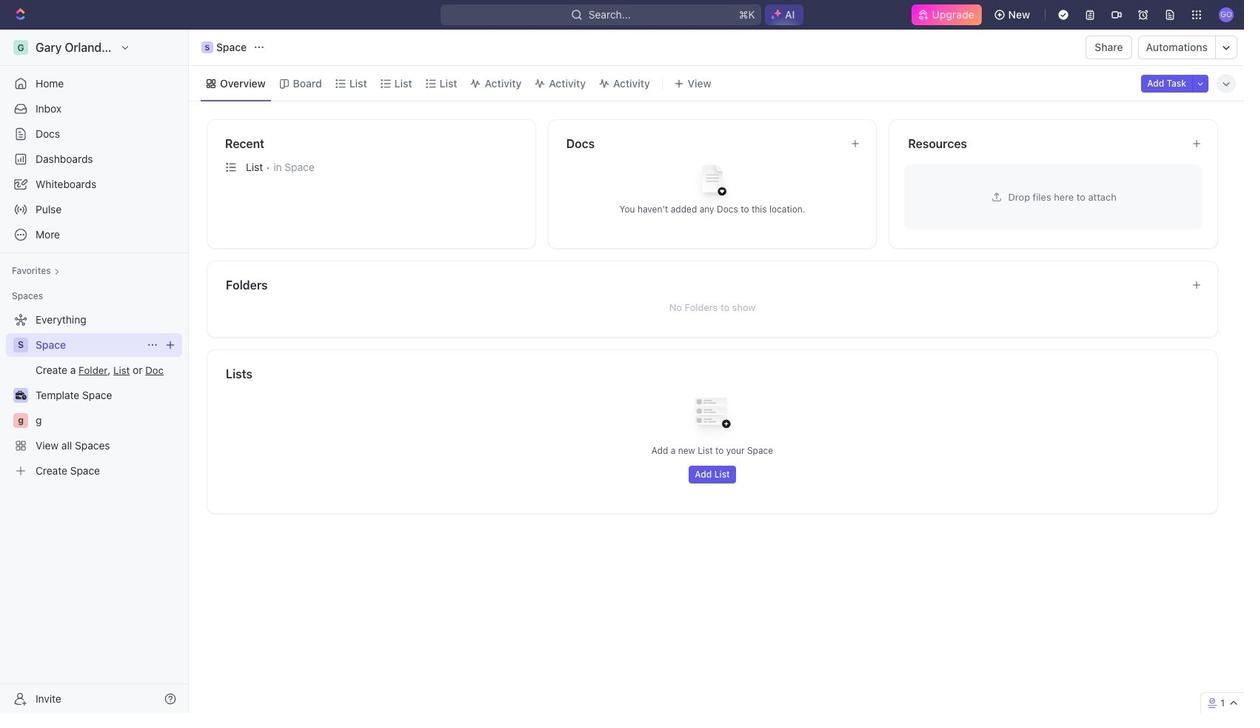 Task type: vqa. For each thing, say whether or not it's contained in the screenshot.
Sidebar navigation at left
yes



Task type: locate. For each thing, give the bounding box(es) containing it.
1 horizontal spatial space, , element
[[202, 41, 213, 53]]

tree
[[6, 308, 182, 483]]

sidebar navigation
[[0, 30, 192, 714]]

space, , element
[[202, 41, 213, 53], [13, 338, 28, 353]]

1 vertical spatial space, , element
[[13, 338, 28, 353]]

tree inside the sidebar 'navigation'
[[6, 308, 182, 483]]

no lists icon. image
[[683, 386, 743, 445]]

no most used docs image
[[683, 153, 743, 212]]



Task type: describe. For each thing, give the bounding box(es) containing it.
business time image
[[15, 391, 26, 400]]

g, , element
[[13, 413, 28, 428]]

0 vertical spatial space, , element
[[202, 41, 213, 53]]

gary orlando's workspace, , element
[[13, 40, 28, 55]]

0 horizontal spatial space, , element
[[13, 338, 28, 353]]



